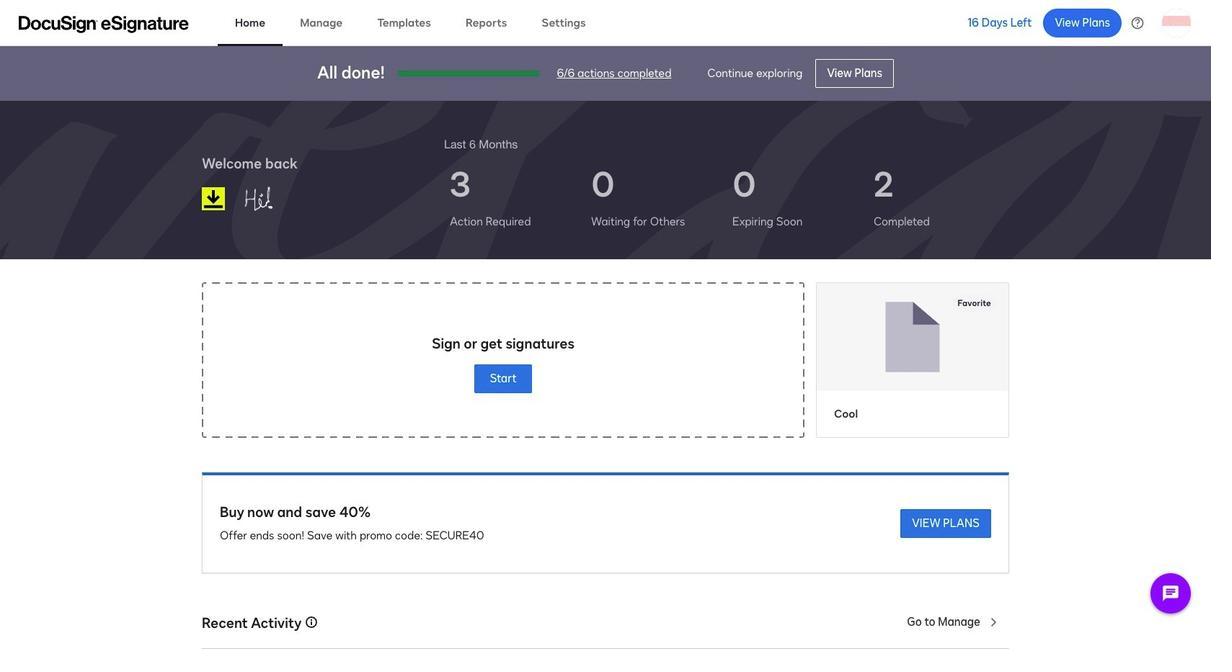 Task type: locate. For each thing, give the bounding box(es) containing it.
your uploaded profile image image
[[1162, 8, 1191, 37]]

generic name image
[[237, 180, 312, 218]]

heading
[[444, 136, 518, 153]]

list
[[444, 153, 1009, 242]]

docusign esignature image
[[19, 16, 189, 33]]

use cool image
[[817, 283, 1009, 391]]



Task type: describe. For each thing, give the bounding box(es) containing it.
docusignlogo image
[[202, 187, 225, 211]]



